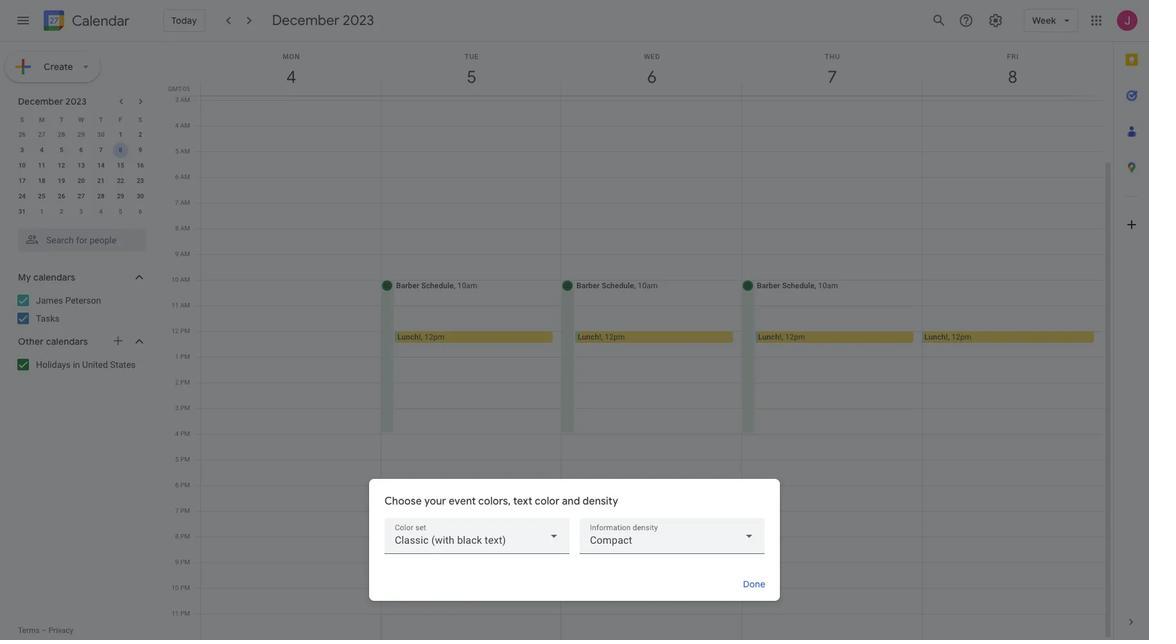 Task type: vqa. For each thing, say whether or not it's contained in the screenshot.


Task type: describe. For each thing, give the bounding box(es) containing it.
15 element
[[113, 158, 128, 173]]

calendar element
[[41, 8, 130, 36]]

26 for 26 element
[[58, 193, 65, 200]]

1 vertical spatial 2023
[[66, 96, 87, 107]]

1 lunch! , 12pm from the left
[[398, 333, 445, 342]]

2 barber from the left
[[577, 281, 600, 290]]

12 element
[[54, 158, 69, 173]]

gmt-
[[168, 85, 183, 92]]

26 element
[[54, 189, 69, 204]]

8 am
[[175, 225, 190, 232]]

18 element
[[34, 173, 49, 189]]

done
[[743, 579, 766, 590]]

7 pm
[[175, 507, 190, 514]]

pm for 7 pm
[[180, 507, 190, 514]]

10 for 10 pm
[[172, 584, 179, 591]]

1 barber schedule , 10am from the left
[[396, 281, 478, 290]]

3 for 3 pm
[[175, 405, 179, 412]]

19 element
[[54, 173, 69, 189]]

other calendars
[[18, 336, 88, 347]]

3 down november 26 element
[[20, 146, 24, 153]]

january 3 element
[[74, 204, 89, 220]]

november 27 element
[[34, 127, 49, 143]]

and
[[562, 495, 580, 508]]

1 vertical spatial december 2023
[[18, 96, 87, 107]]

holidays in united states
[[36, 360, 136, 370]]

pm for 3 pm
[[180, 405, 190, 412]]

cell containing lunch!
[[922, 23, 1103, 640]]

january 5 element
[[113, 204, 128, 220]]

january 6 element
[[133, 204, 148, 220]]

row containing 10
[[12, 158, 150, 173]]

28 for 28 element
[[97, 193, 105, 200]]

text
[[513, 495, 533, 508]]

november 28 element
[[54, 127, 69, 143]]

terms
[[18, 626, 40, 635]]

1 for 1 pm
[[175, 353, 179, 360]]

23 element
[[133, 173, 148, 189]]

25
[[38, 193, 45, 200]]

choose your event colors, text color and density dialog
[[369, 479, 780, 601]]

30 element
[[133, 189, 148, 204]]

2 column header from the left
[[381, 42, 562, 96]]

3 cell from the left
[[561, 23, 742, 640]]

3 column header from the left
[[561, 42, 742, 96]]

january 4 element
[[93, 204, 109, 220]]

17
[[18, 177, 26, 184]]

choose your event colors, text color and density
[[385, 495, 619, 508]]

–
[[42, 626, 47, 635]]

31
[[18, 208, 26, 215]]

6 down the november 29 element at the left of page
[[79, 146, 83, 153]]

7 am
[[175, 199, 190, 206]]

james
[[36, 295, 63, 306]]

27 for 27 element
[[78, 193, 85, 200]]

privacy
[[49, 626, 73, 635]]

05
[[183, 85, 190, 92]]

row containing 3
[[12, 143, 150, 158]]

21
[[97, 177, 105, 184]]

29 for the november 29 element at the left of page
[[78, 131, 85, 138]]

2 s from the left
[[138, 116, 142, 123]]

4 column header from the left
[[742, 42, 923, 96]]

3 barber from the left
[[757, 281, 780, 290]]

color
[[535, 495, 560, 508]]

peterson
[[65, 295, 101, 306]]

row containing 17
[[12, 173, 150, 189]]

29 element
[[113, 189, 128, 204]]

w
[[78, 116, 84, 123]]

3 barber schedule , 10am from the left
[[757, 281, 838, 290]]

10 pm
[[172, 584, 190, 591]]

14 element
[[93, 158, 109, 173]]

schedule for third cell from the left
[[602, 281, 634, 290]]

january 1 element
[[34, 204, 49, 220]]

10am for second cell from right
[[819, 281, 838, 290]]

pm for 11 pm
[[180, 610, 190, 617]]

11 for 11
[[38, 162, 45, 169]]

my calendars button
[[3, 267, 159, 288]]

calendar heading
[[69, 12, 130, 29]]

1 t from the left
[[60, 116, 63, 123]]

9 am
[[175, 250, 190, 258]]

row containing s
[[12, 112, 150, 127]]

7 for 7
[[99, 146, 103, 153]]

7 for 7 pm
[[175, 507, 179, 514]]

0 vertical spatial december 2023
[[272, 12, 374, 29]]

1 pm
[[175, 353, 190, 360]]

3 12pm from the left
[[786, 333, 806, 342]]

10 for 10 am
[[171, 276, 179, 283]]

9 for 9 am
[[175, 250, 179, 258]]

4 am
[[175, 122, 190, 129]]

10 for 10
[[18, 162, 26, 169]]

14
[[97, 162, 105, 169]]

23
[[137, 177, 144, 184]]

29 for 29 element
[[117, 193, 124, 200]]

choose
[[385, 495, 422, 508]]

27 for november 27 'element'
[[38, 131, 45, 138]]

1 horizontal spatial 2023
[[343, 12, 374, 29]]

row group containing 26
[[12, 127, 150, 220]]

8 for 8 pm
[[175, 533, 179, 540]]

3 for january 3 'element'
[[79, 208, 83, 215]]

2 t from the left
[[99, 116, 103, 123]]

4 for 4 am
[[175, 122, 179, 129]]

5 am
[[175, 148, 190, 155]]

30 for november 30 element
[[97, 131, 105, 138]]

gmt-05
[[168, 85, 190, 92]]

pm for 2 pm
[[180, 379, 190, 386]]

11 for 11 pm
[[172, 610, 179, 617]]

november 26 element
[[14, 127, 30, 143]]

1 cell from the left
[[201, 23, 381, 640]]

other calendars button
[[3, 331, 159, 352]]

1 vertical spatial december
[[18, 96, 63, 107]]

tasks
[[36, 313, 60, 324]]

event
[[449, 495, 476, 508]]

1 s from the left
[[20, 116, 24, 123]]

support image
[[959, 13, 974, 28]]

4 pm
[[175, 430, 190, 437]]

am for 11 am
[[180, 302, 190, 309]]

united
[[82, 360, 108, 370]]

calendars for my calendars
[[33, 272, 75, 283]]

4 for january 4 element
[[99, 208, 103, 215]]

18
[[38, 177, 45, 184]]

am for 7 am
[[180, 199, 190, 206]]

28 element
[[93, 189, 109, 204]]

pm for 5 pm
[[180, 456, 190, 463]]

10 element
[[14, 158, 30, 173]]

calendars for other calendars
[[46, 336, 88, 347]]

5 for 'january 5' element
[[119, 208, 122, 215]]

22
[[117, 177, 124, 184]]

11 am
[[171, 302, 190, 309]]

pm for 12 pm
[[180, 328, 190, 335]]

9 pm
[[175, 559, 190, 566]]

2 cell from the left
[[380, 23, 562, 640]]

my
[[18, 272, 31, 283]]



Task type: locate. For each thing, give the bounding box(es) containing it.
28 for november 28 element
[[58, 131, 65, 138]]

2 schedule from the left
[[602, 281, 634, 290]]

9 pm from the top
[[180, 533, 190, 540]]

11 pm
[[172, 610, 190, 617]]

0 horizontal spatial 29
[[78, 131, 85, 138]]

terms – privacy
[[18, 626, 73, 635]]

5 for 5 pm
[[175, 456, 179, 463]]

0 horizontal spatial december 2023
[[18, 96, 87, 107]]

3 schedule from the left
[[782, 281, 815, 290]]

19
[[58, 177, 65, 184]]

main drawer image
[[15, 13, 31, 28]]

am down 8 am
[[180, 250, 190, 258]]

5
[[60, 146, 63, 153], [175, 148, 179, 155], [119, 208, 122, 215], [175, 456, 179, 463]]

4
[[175, 122, 179, 129], [40, 146, 44, 153], [99, 208, 103, 215], [175, 430, 179, 437]]

30
[[97, 131, 105, 138], [137, 193, 144, 200]]

tab list
[[1114, 42, 1150, 604]]

10 up 11 am
[[171, 276, 179, 283]]

1 vertical spatial 27
[[78, 193, 85, 200]]

pm for 1 pm
[[180, 353, 190, 360]]

barber
[[396, 281, 420, 290], [577, 281, 600, 290], [757, 281, 780, 290]]

am up 7 am
[[180, 173, 190, 180]]

2 vertical spatial 9
[[175, 559, 179, 566]]

5 column header from the left
[[922, 42, 1103, 96]]

am for 6 am
[[180, 173, 190, 180]]

1 down 25 element
[[40, 208, 44, 215]]

0 horizontal spatial 27
[[38, 131, 45, 138]]

pm up 1 pm
[[180, 328, 190, 335]]

am down 3 am
[[180, 122, 190, 129]]

10 up 11 pm
[[172, 584, 179, 591]]

10am for second cell from left
[[458, 281, 478, 290]]

lunch!
[[398, 333, 421, 342], [578, 333, 601, 342], [758, 333, 782, 342], [925, 333, 948, 342]]

11 for 11 am
[[171, 302, 179, 309]]

1 vertical spatial 30
[[137, 193, 144, 200]]

0 horizontal spatial schedule
[[422, 281, 454, 290]]

0 vertical spatial 11
[[38, 162, 45, 169]]

1 10am from the left
[[458, 281, 478, 290]]

in
[[73, 360, 80, 370]]

1 horizontal spatial 26
[[58, 193, 65, 200]]

pm
[[180, 328, 190, 335], [180, 353, 190, 360], [180, 379, 190, 386], [180, 405, 190, 412], [180, 430, 190, 437], [180, 456, 190, 463], [180, 482, 190, 489], [180, 507, 190, 514], [180, 533, 190, 540], [180, 559, 190, 566], [180, 584, 190, 591], [180, 610, 190, 617]]

3 pm from the top
[[180, 379, 190, 386]]

1 barber from the left
[[396, 281, 420, 290]]

privacy link
[[49, 626, 73, 635]]

am up 8 am
[[180, 199, 190, 206]]

10 inside 10 element
[[18, 162, 26, 169]]

6 for january 6 element
[[139, 208, 142, 215]]

2 horizontal spatial 1
[[175, 353, 179, 360]]

2 inside "element"
[[60, 208, 63, 215]]

3 lunch! from the left
[[758, 333, 782, 342]]

28
[[58, 131, 65, 138], [97, 193, 105, 200]]

7 for 7 am
[[175, 199, 179, 206]]

0 vertical spatial 1
[[119, 131, 122, 138]]

pm for 10 pm
[[180, 584, 190, 591]]

4 12pm from the left
[[952, 333, 972, 342]]

4 up 5 am
[[175, 122, 179, 129]]

states
[[110, 360, 136, 370]]

17 element
[[14, 173, 30, 189]]

am
[[180, 96, 190, 103], [180, 122, 190, 129], [180, 148, 190, 155], [180, 173, 190, 180], [180, 199, 190, 206], [180, 225, 190, 232], [180, 250, 190, 258], [180, 276, 190, 283], [180, 302, 190, 309]]

1 vertical spatial 26
[[58, 193, 65, 200]]

2 horizontal spatial schedule
[[782, 281, 815, 290]]

27 down the "m" at the left of the page
[[38, 131, 45, 138]]

1 schedule from the left
[[422, 281, 454, 290]]

1 horizontal spatial 12
[[172, 328, 179, 335]]

1 vertical spatial 8
[[175, 225, 179, 232]]

0 vertical spatial 26
[[18, 131, 26, 138]]

1 down 12 pm
[[175, 353, 179, 360]]

1 vertical spatial 10
[[171, 276, 179, 283]]

pm down 10 pm
[[180, 610, 190, 617]]

0 vertical spatial 8
[[119, 146, 122, 153]]

2 down 1 pm
[[175, 379, 179, 386]]

8 down '7 pm'
[[175, 533, 179, 540]]

27 element
[[74, 189, 89, 204]]

26 for november 26 element
[[18, 131, 26, 138]]

2 vertical spatial 8
[[175, 533, 179, 540]]

9 up the 16
[[139, 146, 142, 153]]

4 cell from the left
[[741, 23, 923, 640]]

1 vertical spatial 28
[[97, 193, 105, 200]]

0 horizontal spatial t
[[60, 116, 63, 123]]

27 inside 'element'
[[38, 131, 45, 138]]

2 horizontal spatial barber schedule , 10am
[[757, 281, 838, 290]]

0 horizontal spatial 2
[[60, 208, 63, 215]]

december
[[272, 12, 340, 29], [18, 96, 63, 107]]

12 for 12
[[58, 162, 65, 169]]

26 left november 27 'element'
[[18, 131, 26, 138]]

1 vertical spatial 12
[[172, 328, 179, 335]]

8 up '15' at left
[[119, 146, 122, 153]]

am for 4 am
[[180, 122, 190, 129]]

2 lunch! , 12pm from the left
[[578, 333, 625, 342]]

am down 7 am
[[180, 225, 190, 232]]

4 lunch! from the left
[[925, 333, 948, 342]]

9
[[139, 146, 142, 153], [175, 250, 179, 258], [175, 559, 179, 566]]

pm down 8 pm
[[180, 559, 190, 566]]

2 barber schedule , 10am from the left
[[577, 281, 658, 290]]

0 vertical spatial 2023
[[343, 12, 374, 29]]

30 right the november 29 element at the left of page
[[97, 131, 105, 138]]

22 element
[[113, 173, 128, 189]]

0 horizontal spatial 28
[[58, 131, 65, 138]]

16 element
[[133, 158, 148, 173]]

29 down 22 element
[[117, 193, 124, 200]]

8
[[119, 146, 122, 153], [175, 225, 179, 232], [175, 533, 179, 540]]

0 horizontal spatial 1
[[40, 208, 44, 215]]

6 for 6 am
[[175, 173, 179, 180]]

11
[[38, 162, 45, 169], [171, 302, 179, 309], [172, 610, 179, 617]]

11 down 10 pm
[[172, 610, 179, 617]]

2023
[[343, 12, 374, 29], [66, 96, 87, 107]]

1 pm from the top
[[180, 328, 190, 335]]

0 horizontal spatial 26
[[18, 131, 26, 138]]

21 element
[[93, 173, 109, 189]]

3 for 3 am
[[175, 96, 179, 103]]

1 vertical spatial 7
[[175, 199, 179, 206]]

5 cell from the left
[[922, 23, 1103, 640]]

0 vertical spatial calendars
[[33, 272, 75, 283]]

9 for 9
[[139, 146, 142, 153]]

1 horizontal spatial 2
[[139, 131, 142, 138]]

pm for 4 pm
[[180, 430, 190, 437]]

0 vertical spatial 9
[[139, 146, 142, 153]]

12
[[58, 162, 65, 169], [172, 328, 179, 335]]

pm for 8 pm
[[180, 533, 190, 540]]

,
[[454, 281, 456, 290], [634, 281, 636, 290], [815, 281, 817, 290], [421, 333, 423, 342], [601, 333, 603, 342], [782, 333, 784, 342], [948, 333, 950, 342]]

4 am from the top
[[180, 173, 190, 180]]

barber schedule , 10am
[[396, 281, 478, 290], [577, 281, 658, 290], [757, 281, 838, 290]]

2 pm from the top
[[180, 353, 190, 360]]

7 down 6 pm
[[175, 507, 179, 514]]

9 inside december 2023 grid
[[139, 146, 142, 153]]

row containing barber schedule
[[195, 23, 1103, 640]]

5 down 4 am
[[175, 148, 179, 155]]

december 2023
[[272, 12, 374, 29], [18, 96, 87, 107]]

terms link
[[18, 626, 40, 635]]

schedule
[[422, 281, 454, 290], [602, 281, 634, 290], [782, 281, 815, 290]]

s right f
[[138, 116, 142, 123]]

3
[[175, 96, 179, 103], [20, 146, 24, 153], [79, 208, 83, 215], [175, 405, 179, 412]]

0 vertical spatial 7
[[99, 146, 103, 153]]

pm up 5 pm
[[180, 430, 190, 437]]

7 am from the top
[[180, 250, 190, 258]]

8 pm
[[175, 533, 190, 540]]

6 down 30 element
[[139, 208, 142, 215]]

pm for 6 pm
[[180, 482, 190, 489]]

12 down 11 am
[[172, 328, 179, 335]]

holidays
[[36, 360, 71, 370]]

am for 3 am
[[180, 96, 190, 103]]

10
[[18, 162, 26, 169], [171, 276, 179, 283], [172, 584, 179, 591]]

9 up 10 am
[[175, 250, 179, 258]]

2 down 26 element
[[60, 208, 63, 215]]

12pm
[[425, 333, 445, 342], [605, 333, 625, 342], [786, 333, 806, 342], [952, 333, 972, 342]]

today button
[[163, 9, 205, 32]]

24
[[18, 193, 26, 200]]

12 inside december 2023 grid
[[58, 162, 65, 169]]

4 for 4 pm
[[175, 430, 179, 437]]

am for 9 am
[[180, 250, 190, 258]]

8 cell
[[111, 143, 131, 158]]

1 horizontal spatial 27
[[78, 193, 85, 200]]

1 12pm from the left
[[425, 333, 445, 342]]

None search field
[[0, 223, 159, 252]]

2 pm
[[175, 379, 190, 386]]

31 element
[[14, 204, 30, 220]]

0 horizontal spatial barber
[[396, 281, 420, 290]]

26 down 19 element
[[58, 193, 65, 200]]

9 am from the top
[[180, 302, 190, 309]]

row containing 31
[[12, 204, 150, 220]]

2 10am from the left
[[638, 281, 658, 290]]

my calendars list
[[3, 290, 159, 329]]

december 2023 grid
[[12, 112, 150, 220]]

6
[[79, 146, 83, 153], [175, 173, 179, 180], [139, 208, 142, 215], [175, 482, 179, 489]]

2 vertical spatial 11
[[172, 610, 179, 617]]

pm up '7 pm'
[[180, 482, 190, 489]]

f
[[119, 116, 122, 123]]

0 vertical spatial 27
[[38, 131, 45, 138]]

6 pm from the top
[[180, 456, 190, 463]]

2 am from the top
[[180, 122, 190, 129]]

0 horizontal spatial december
[[18, 96, 63, 107]]

am up 12 pm
[[180, 302, 190, 309]]

calendars inside dropdown button
[[33, 272, 75, 283]]

t up november 28 element
[[60, 116, 63, 123]]

am down 05
[[180, 96, 190, 103]]

29 down w
[[78, 131, 85, 138]]

8 pm from the top
[[180, 507, 190, 514]]

6 up 7 am
[[175, 173, 179, 180]]

3 inside 'element'
[[79, 208, 83, 215]]

2 horizontal spatial 10am
[[819, 281, 838, 290]]

2 for 2 pm
[[175, 379, 179, 386]]

28 down 21 element
[[97, 193, 105, 200]]

row
[[195, 23, 1103, 640], [12, 112, 150, 127], [12, 127, 150, 143], [12, 143, 150, 158], [12, 158, 150, 173], [12, 173, 150, 189], [12, 189, 150, 204], [12, 204, 150, 220]]

8 for 8 am
[[175, 225, 179, 232]]

1 lunch! from the left
[[398, 333, 421, 342]]

2 vertical spatial 1
[[175, 353, 179, 360]]

0 vertical spatial december
[[272, 12, 340, 29]]

20 element
[[74, 173, 89, 189]]

4 down november 27 'element'
[[40, 146, 44, 153]]

3 pm
[[175, 405, 190, 412]]

11 pm from the top
[[180, 584, 190, 591]]

row group
[[12, 127, 150, 220]]

10am
[[458, 281, 478, 290], [638, 281, 658, 290], [819, 281, 838, 290]]

0 vertical spatial 12
[[58, 162, 65, 169]]

calendars up james
[[33, 272, 75, 283]]

1 down f
[[119, 131, 122, 138]]

0 horizontal spatial s
[[20, 116, 24, 123]]

8 down 7 am
[[175, 225, 179, 232]]

november 30 element
[[93, 127, 109, 143]]

november 29 element
[[74, 127, 89, 143]]

0 vertical spatial 29
[[78, 131, 85, 138]]

10 am
[[171, 276, 190, 283]]

2 vertical spatial 10
[[172, 584, 179, 591]]

None field
[[385, 518, 570, 554], [580, 518, 765, 554], [385, 518, 570, 554], [580, 518, 765, 554]]

1 am from the top
[[180, 96, 190, 103]]

8 for 8
[[119, 146, 122, 153]]

29
[[78, 131, 85, 138], [117, 193, 124, 200]]

2 horizontal spatial barber
[[757, 281, 780, 290]]

26
[[18, 131, 26, 138], [58, 193, 65, 200]]

7 down november 30 element
[[99, 146, 103, 153]]

12 up 19
[[58, 162, 65, 169]]

20
[[78, 177, 85, 184]]

2 lunch! from the left
[[578, 333, 601, 342]]

calendar
[[72, 12, 130, 29]]

3 up the 4 pm
[[175, 405, 179, 412]]

0 vertical spatial 30
[[97, 131, 105, 138]]

pm down '7 pm'
[[180, 533, 190, 540]]

11 up 18
[[38, 162, 45, 169]]

24 element
[[14, 189, 30, 204]]

1 vertical spatial 1
[[40, 208, 44, 215]]

11 down 10 am
[[171, 302, 179, 309]]

13
[[78, 162, 85, 169]]

7 pm from the top
[[180, 482, 190, 489]]

1
[[119, 131, 122, 138], [40, 208, 44, 215], [175, 353, 179, 360]]

other
[[18, 336, 44, 347]]

grid containing barber schedule
[[164, 23, 1114, 640]]

10am for third cell from the left
[[638, 281, 658, 290]]

0 horizontal spatial 10am
[[458, 281, 478, 290]]

4 pm from the top
[[180, 405, 190, 412]]

28 left the november 29 element at the left of page
[[58, 131, 65, 138]]

3 down 27 element
[[79, 208, 83, 215]]

2
[[139, 131, 142, 138], [60, 208, 63, 215], [175, 379, 179, 386]]

7 up 8 am
[[175, 199, 179, 206]]

25 element
[[34, 189, 49, 204]]

2 vertical spatial 7
[[175, 507, 179, 514]]

am down 9 am
[[180, 276, 190, 283]]

12 pm
[[172, 328, 190, 335]]

30 for 30 element
[[137, 193, 144, 200]]

colors,
[[479, 495, 511, 508]]

6 for 6 pm
[[175, 482, 179, 489]]

1 horizontal spatial schedule
[[602, 281, 634, 290]]

4 down 28 element
[[99, 208, 103, 215]]

am for 10 am
[[180, 276, 190, 283]]

5 for 5 am
[[175, 148, 179, 155]]

3 am from the top
[[180, 148, 190, 155]]

5 pm from the top
[[180, 430, 190, 437]]

your
[[424, 495, 446, 508]]

5 down november 28 element
[[60, 146, 63, 153]]

2 12pm from the left
[[605, 333, 625, 342]]

1 horizontal spatial december 2023
[[272, 12, 374, 29]]

s up november 26 element
[[20, 116, 24, 123]]

13 element
[[74, 158, 89, 173]]

pm down 6 pm
[[180, 507, 190, 514]]

am for 5 am
[[180, 148, 190, 155]]

6 am
[[175, 173, 190, 180]]

1 horizontal spatial barber
[[577, 281, 600, 290]]

5 up 6 pm
[[175, 456, 179, 463]]

james peterson
[[36, 295, 101, 306]]

11 element
[[34, 158, 49, 173]]

grid
[[164, 23, 1114, 640]]

0 horizontal spatial 12
[[58, 162, 65, 169]]

5 am from the top
[[180, 199, 190, 206]]

0 horizontal spatial 30
[[97, 131, 105, 138]]

row containing 26
[[12, 127, 150, 143]]

6 up '7 pm'
[[175, 482, 179, 489]]

am for 8 am
[[180, 225, 190, 232]]

1 vertical spatial 11
[[171, 302, 179, 309]]

9 for 9 pm
[[175, 559, 179, 566]]

6 am from the top
[[180, 225, 190, 232]]

12 pm from the top
[[180, 610, 190, 617]]

15
[[117, 162, 124, 169]]

1 horizontal spatial 10am
[[638, 281, 658, 290]]

row containing 24
[[12, 189, 150, 204]]

3 lunch! , 12pm from the left
[[758, 333, 806, 342]]

1 horizontal spatial 29
[[117, 193, 124, 200]]

pm down 1 pm
[[180, 379, 190, 386]]

12 for 12 pm
[[172, 328, 179, 335]]

calendars
[[33, 272, 75, 283], [46, 336, 88, 347]]

2 for january 2 "element"
[[60, 208, 63, 215]]

11 inside december 2023 grid
[[38, 162, 45, 169]]

pm for 9 pm
[[180, 559, 190, 566]]

16
[[137, 162, 144, 169]]

1 horizontal spatial 1
[[119, 131, 122, 138]]

6 pm
[[175, 482, 190, 489]]

pm up 6 pm
[[180, 456, 190, 463]]

1 vertical spatial 9
[[175, 250, 179, 258]]

done button
[[734, 569, 775, 600]]

calendars up in
[[46, 336, 88, 347]]

today
[[171, 15, 197, 26]]

5 down 29 element
[[119, 208, 122, 215]]

january 2 element
[[54, 204, 69, 220]]

10 up 17 on the left top of page
[[18, 162, 26, 169]]

t
[[60, 116, 63, 123], [99, 116, 103, 123]]

3 10am from the left
[[819, 281, 838, 290]]

2 up the 16
[[139, 131, 142, 138]]

9 up 10 pm
[[175, 559, 179, 566]]

1 column header from the left
[[200, 42, 381, 96]]

7
[[99, 146, 103, 153], [175, 199, 179, 206], [175, 507, 179, 514]]

cell
[[201, 23, 381, 640], [380, 23, 562, 640], [561, 23, 742, 640], [741, 23, 923, 640], [922, 23, 1103, 640]]

3 down gmt-
[[175, 96, 179, 103]]

pm down 9 pm
[[180, 584, 190, 591]]

4 up 5 pm
[[175, 430, 179, 437]]

1 vertical spatial calendars
[[46, 336, 88, 347]]

0 horizontal spatial 2023
[[66, 96, 87, 107]]

schedule for second cell from right
[[782, 281, 815, 290]]

pm up 2 pm
[[180, 353, 190, 360]]

t up november 30 element
[[99, 116, 103, 123]]

column header
[[200, 42, 381, 96], [381, 42, 562, 96], [561, 42, 742, 96], [742, 42, 923, 96], [922, 42, 1103, 96]]

m
[[39, 116, 45, 123]]

27
[[38, 131, 45, 138], [78, 193, 85, 200]]

1 for january 1 element
[[40, 208, 44, 215]]

0 horizontal spatial barber schedule , 10am
[[396, 281, 478, 290]]

am down 4 am
[[180, 148, 190, 155]]

1 horizontal spatial t
[[99, 116, 103, 123]]

1 vertical spatial 2
[[60, 208, 63, 215]]

calendars inside dropdown button
[[46, 336, 88, 347]]

1 horizontal spatial december
[[272, 12, 340, 29]]

27 down 20 element at the left top of the page
[[78, 193, 85, 200]]

density
[[583, 495, 619, 508]]

my calendars
[[18, 272, 75, 283]]

1 horizontal spatial 28
[[97, 193, 105, 200]]

3 am
[[175, 96, 190, 103]]

30 down 23 "element"
[[137, 193, 144, 200]]

1 vertical spatial 29
[[117, 193, 124, 200]]

0 vertical spatial 2
[[139, 131, 142, 138]]

0 vertical spatial 10
[[18, 162, 26, 169]]

1 horizontal spatial 30
[[137, 193, 144, 200]]

8 inside 8 cell
[[119, 146, 122, 153]]

schedule for second cell from left
[[422, 281, 454, 290]]

7 inside row
[[99, 146, 103, 153]]

s
[[20, 116, 24, 123], [138, 116, 142, 123]]

2 vertical spatial 2
[[175, 379, 179, 386]]

8 am from the top
[[180, 276, 190, 283]]

pm up the 4 pm
[[180, 405, 190, 412]]

1 horizontal spatial s
[[138, 116, 142, 123]]

5 pm
[[175, 456, 190, 463]]

0 vertical spatial 28
[[58, 131, 65, 138]]

4 lunch! , 12pm from the left
[[925, 333, 972, 342]]

10 pm from the top
[[180, 559, 190, 566]]

2 horizontal spatial 2
[[175, 379, 179, 386]]

1 horizontal spatial barber schedule , 10am
[[577, 281, 658, 290]]



